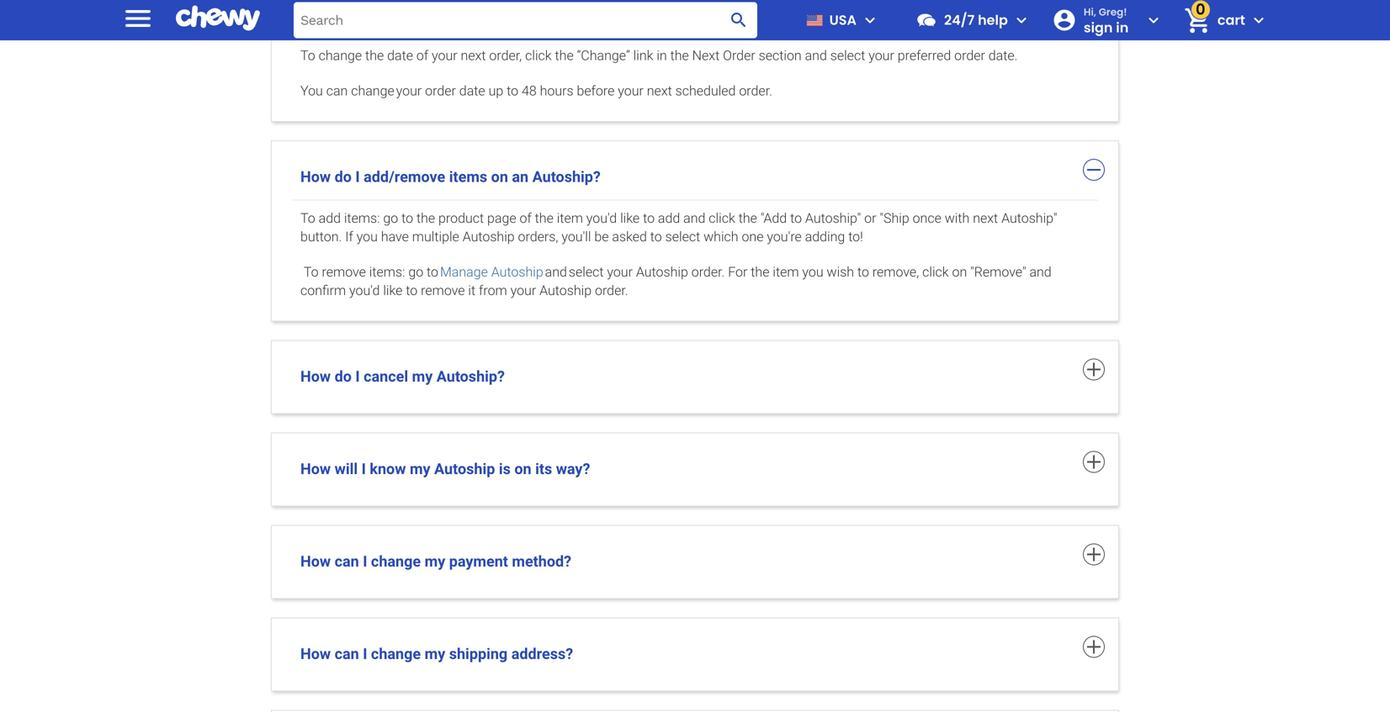 Task type: locate. For each thing, give the bounding box(es) containing it.
orders,
[[518, 229, 558, 245]]

my right cancel
[[412, 368, 433, 386]]

item up the you'll on the top
[[557, 211, 583, 227]]

2 vertical spatial to
[[304, 264, 319, 280]]

0 horizontal spatial you
[[357, 229, 378, 245]]

can
[[326, 83, 348, 99], [335, 553, 359, 571], [335, 646, 359, 664]]

menu image
[[860, 10, 880, 30]]

you'd
[[586, 211, 617, 227], [349, 283, 380, 299]]

section
[[759, 47, 802, 63]]

orders will change after your next order date.
[[300, 0, 1087, 28]]

2 horizontal spatial on
[[952, 264, 967, 280]]

you can change your order date up to 48 hours before your next scheduled order.
[[300, 83, 772, 99]]

to up button.
[[300, 211, 315, 227]]

how
[[300, 168, 331, 186], [300, 368, 331, 386], [300, 461, 331, 478], [300, 553, 331, 571], [300, 646, 331, 664]]

to
[[507, 83, 518, 99], [402, 211, 413, 227], [643, 211, 655, 227], [790, 211, 802, 227], [650, 229, 662, 245], [427, 264, 438, 280], [857, 264, 869, 280], [406, 283, 418, 299]]

"add
[[761, 211, 787, 227]]

up
[[489, 83, 503, 99]]

0 vertical spatial items:
[[344, 211, 380, 227]]

0 vertical spatial will
[[1022, 0, 1041, 9]]

will for how
[[335, 461, 358, 478]]

0 horizontal spatial you'd
[[349, 283, 380, 299]]

0 horizontal spatial "
[[857, 211, 861, 227]]

to up you
[[300, 47, 315, 63]]

2 horizontal spatial order.
[[739, 83, 772, 99]]

like up asked
[[620, 211, 640, 227]]

0 vertical spatial can
[[326, 83, 348, 99]]

to right wish
[[857, 264, 869, 280]]

date up change your order
[[387, 47, 413, 63]]

in
[[657, 47, 667, 63]]

payment
[[449, 553, 508, 571]]

1 vertical spatial you'd
[[349, 283, 380, 299]]

order. inside 'order. for the item you wish to remove, click on "remove" and confirm you'd like to remove it from your'
[[691, 264, 725, 280]]

do left cancel
[[335, 368, 352, 386]]

an
[[512, 168, 529, 186]]

2 how from the top
[[300, 368, 331, 386]]

once
[[913, 211, 942, 227]]

if
[[345, 229, 353, 245]]

of down date.
[[416, 47, 428, 63]]

1 horizontal spatial and
[[805, 47, 827, 63]]

autoship down autoship orders, you'll be asked to select which one you're adding to!
[[636, 264, 688, 280]]

you
[[357, 229, 378, 245], [802, 264, 824, 280]]

items:
[[344, 211, 380, 227], [369, 264, 405, 280]]

1 do from the top
[[335, 168, 352, 186]]

1 horizontal spatial will
[[1022, 0, 1041, 9]]

0 vertical spatial remove
[[322, 264, 366, 280]]

0 horizontal spatial order.
[[595, 283, 628, 299]]

add
[[319, 211, 341, 227], [658, 211, 680, 227]]

your down asked
[[607, 264, 633, 280]]

1 horizontal spatial remove
[[421, 283, 465, 299]]

order. down and select your autoship on the left of the page
[[595, 283, 628, 299]]

you left wish
[[802, 264, 824, 280]]

autoship?
[[532, 168, 601, 186], [437, 368, 505, 386]]

of
[[416, 47, 428, 63], [520, 211, 532, 227]]

preferred order
[[898, 47, 985, 63]]

next
[[360, 12, 385, 28], [461, 47, 486, 63], [647, 83, 672, 99], [973, 211, 998, 227]]

items: down "have"
[[369, 264, 405, 280]]

on right is
[[514, 461, 532, 478]]

"
[[857, 211, 861, 227], [1053, 211, 1057, 227]]

0 horizontal spatial and
[[683, 211, 706, 227]]

my for payment
[[425, 553, 445, 571]]

date left up
[[459, 83, 485, 99]]

the up change your order
[[365, 47, 384, 63]]

like
[[620, 211, 640, 227], [383, 283, 403, 299]]

how do i add/remove items on an autoship?
[[300, 168, 601, 186]]

you inside " button. if you have multiple
[[357, 229, 378, 245]]

go down multiple in the left top of the page
[[408, 264, 423, 280]]

1 horizontal spatial autoship?
[[532, 168, 601, 186]]

0 horizontal spatial on
[[491, 168, 508, 186]]

1 how from the top
[[300, 168, 331, 186]]

your inside 'order. for the item you wish to remove, click on "remove" and confirm you'd like to remove it from your'
[[510, 283, 536, 299]]

0 horizontal spatial add
[[319, 211, 341, 227]]

its
[[535, 461, 552, 478]]

2 do from the top
[[335, 368, 352, 386]]

autoship down the page
[[463, 229, 515, 245]]

1 horizontal spatial of
[[520, 211, 532, 227]]

will left know
[[335, 461, 358, 478]]

link
[[633, 47, 653, 63]]

the right for
[[751, 264, 770, 280]]

scheduled
[[675, 83, 736, 99]]

1 vertical spatial do
[[335, 368, 352, 386]]

to up autoship orders, you'll be asked to select which one you're adding to!
[[643, 211, 655, 227]]

like down 'to remove items: go to'
[[383, 283, 403, 299]]

1 vertical spatial will
[[335, 461, 358, 478]]

items: up if
[[344, 211, 380, 227]]

0 vertical spatial to
[[300, 47, 315, 63]]

1 horizontal spatial go
[[408, 264, 423, 280]]

1 vertical spatial order.
[[691, 264, 725, 280]]

and select
[[545, 264, 604, 280]]

1 horizontal spatial order.
[[691, 264, 725, 280]]

remove inside 'order. for the item you wish to remove, click on "remove" and confirm you'd like to remove it from your'
[[421, 283, 465, 299]]

do for cancel
[[335, 368, 352, 386]]

2 vertical spatial and
[[1030, 264, 1052, 280]]

i for how can i change my payment method?
[[363, 553, 367, 571]]

order. down section
[[739, 83, 772, 99]]

to right up
[[507, 83, 518, 99]]

autoship
[[805, 211, 857, 227], [1001, 211, 1053, 227], [463, 229, 515, 245], [491, 264, 543, 280], [636, 264, 688, 280], [539, 283, 592, 299], [434, 461, 495, 478]]

your right from
[[510, 283, 536, 299]]

autoship up adding
[[805, 211, 857, 227]]

2 " from the left
[[1053, 211, 1057, 227]]

item down you're
[[773, 264, 799, 280]]

"remove"
[[970, 264, 1026, 280]]

your right after
[[331, 12, 357, 28]]

next left order
[[360, 12, 385, 28]]

0 horizontal spatial go
[[383, 211, 398, 227]]

to up you're
[[790, 211, 802, 227]]

items: for add
[[344, 211, 380, 227]]

the inside 'order. for the item you wish to remove, click on "remove" and confirm you'd like to remove it from your'
[[751, 264, 770, 280]]

to up confirm
[[304, 264, 319, 280]]

you'd inside 'order. for the item you wish to remove, click on "remove" and confirm you'd like to remove it from your'
[[349, 283, 380, 299]]

will up 'help menu' icon
[[1022, 0, 1041, 9]]

1 " from the left
[[857, 211, 861, 227]]

autoship order.
[[539, 283, 628, 299]]

order. left for
[[691, 264, 725, 280]]

1 vertical spatial click
[[709, 211, 735, 227]]

my for autoship?
[[412, 368, 433, 386]]

cart menu image
[[1249, 10, 1269, 30]]

0 vertical spatial order.
[[739, 83, 772, 99]]

elect
[[837, 47, 865, 63]]

you right if
[[357, 229, 378, 245]]

1 vertical spatial of
[[520, 211, 532, 227]]

4 how from the top
[[300, 553, 331, 571]]

click up the which
[[709, 211, 735, 227]]

cancel
[[364, 368, 408, 386]]

autoship up "remove"
[[1001, 211, 1053, 227]]

remove down manage at the left top
[[421, 283, 465, 299]]

can for how can i change my payment method?
[[335, 553, 359, 571]]

add up autoship orders, you'll be asked to select which one you're adding to!
[[658, 211, 680, 227]]

and up 'select' on the top
[[683, 211, 706, 227]]

my
[[412, 368, 433, 386], [410, 461, 430, 478], [425, 553, 445, 571], [425, 646, 445, 664]]

my left payment
[[425, 553, 445, 571]]

0 vertical spatial go
[[383, 211, 398, 227]]

1 horizontal spatial "
[[1053, 211, 1057, 227]]

like inside 'order. for the item you wish to remove, click on "remove" and confirm you'd like to remove it from your'
[[383, 283, 403, 299]]

0 horizontal spatial autoship?
[[437, 368, 505, 386]]

1 horizontal spatial add
[[658, 211, 680, 227]]

0 vertical spatial click
[[525, 47, 552, 63]]

1 vertical spatial you
[[802, 264, 824, 280]]

to add items: go to the product page of the item you'd like to add and click the "add to autoship
[[300, 211, 857, 227]]

to for to change the date of your next order,
[[300, 47, 315, 63]]

1 vertical spatial go
[[408, 264, 423, 280]]

1 vertical spatial on
[[952, 264, 967, 280]]

change
[[1044, 0, 1087, 9], [319, 47, 362, 63], [371, 553, 421, 571], [371, 646, 421, 664]]

1 vertical spatial and
[[683, 211, 706, 227]]

Product search field
[[294, 2, 757, 38]]

1 vertical spatial to
[[300, 211, 315, 227]]

you'll
[[562, 229, 591, 245]]

date
[[387, 47, 413, 63], [989, 47, 1015, 63], [459, 83, 485, 99]]

5 how from the top
[[300, 646, 331, 664]]

change up sign
[[1044, 0, 1087, 9]]

0 horizontal spatial item
[[557, 211, 583, 227]]

1 horizontal spatial item
[[773, 264, 799, 280]]

change inside the orders will change after your next order date.
[[1044, 0, 1087, 9]]

date.
[[423, 12, 452, 28]]

item inside 'order. for the item you wish to remove, click on "remove" and confirm you'd like to remove it from your'
[[773, 264, 799, 280]]

1 vertical spatial like
[[383, 283, 403, 299]]

how for how can i change my shipping address?
[[300, 646, 331, 664]]

my for autoship
[[410, 461, 430, 478]]

do up if
[[335, 168, 352, 186]]

2 horizontal spatial and
[[1030, 264, 1052, 280]]

on left "an"
[[491, 168, 508, 186]]

change left shipping
[[371, 646, 421, 664]]

do
[[335, 168, 352, 186], [335, 368, 352, 386]]

2 horizontal spatial date
[[989, 47, 1015, 63]]

you'd down 'to remove items: go to'
[[349, 283, 380, 299]]

or
[[864, 211, 876, 227]]

0 vertical spatial you'd
[[586, 211, 617, 227]]

1 vertical spatial can
[[335, 553, 359, 571]]

0 horizontal spatial will
[[335, 461, 358, 478]]

autoship up from
[[491, 264, 543, 280]]

and right "remove"
[[1030, 264, 1052, 280]]

your down date.
[[432, 47, 457, 63]]

the right in
[[670, 47, 689, 63]]

next right with
[[973, 211, 998, 227]]

order. for the item you wish to remove, click on "remove" and confirm you'd like to remove it from your
[[300, 264, 1052, 299]]

chewy support image
[[916, 9, 937, 31]]

add up button.
[[319, 211, 341, 227]]

how for how will i know my autoship is on its way?
[[300, 461, 331, 478]]

on
[[491, 168, 508, 186], [952, 264, 967, 280], [514, 461, 532, 478]]

and left s in the top of the page
[[805, 47, 827, 63]]

1 horizontal spatial you
[[802, 264, 824, 280]]

remove up confirm
[[322, 264, 366, 280]]

your
[[331, 12, 357, 28], [432, 47, 457, 63], [869, 47, 894, 63], [618, 83, 644, 99], [607, 264, 633, 280], [510, 283, 536, 299]]

1 vertical spatial item
[[773, 264, 799, 280]]

1 vertical spatial items:
[[369, 264, 405, 280]]

date down the help
[[989, 47, 1015, 63]]

click
[[525, 47, 552, 63], [709, 211, 735, 227], [922, 264, 949, 280]]

and
[[805, 47, 827, 63], [683, 211, 706, 227], [1030, 264, 1052, 280]]

" inside " button. if you have multiple
[[1053, 211, 1057, 227]]

1 horizontal spatial like
[[620, 211, 640, 227]]

order
[[389, 12, 420, 28]]

1 horizontal spatial you'd
[[586, 211, 617, 227]]

2 vertical spatial click
[[922, 264, 949, 280]]

remove
[[322, 264, 366, 280], [421, 283, 465, 299]]

0 vertical spatial you
[[357, 229, 378, 245]]

and select your autoship
[[543, 264, 688, 280]]

next order
[[692, 47, 755, 63]]

2 vertical spatial can
[[335, 646, 359, 664]]

will
[[1022, 0, 1041, 9], [335, 461, 358, 478]]

way?
[[556, 461, 590, 478]]

go up "have"
[[383, 211, 398, 227]]

" for " button. if you have multiple
[[1053, 211, 1057, 227]]

24/7
[[944, 11, 975, 29]]

will inside the orders will change after your next order date.
[[1022, 0, 1041, 9]]

i for how will i know my autoship is on its way?
[[362, 461, 366, 478]]

0 horizontal spatial like
[[383, 283, 403, 299]]

on left "remove"
[[952, 264, 967, 280]]

menu image
[[121, 1, 155, 35]]

0 horizontal spatial of
[[416, 47, 428, 63]]

to!
[[848, 229, 863, 245]]

click right order,
[[525, 47, 552, 63]]

you'd up be
[[586, 211, 617, 227]]

0 horizontal spatial date
[[387, 47, 413, 63]]

2 vertical spatial on
[[514, 461, 532, 478]]

.
[[1015, 47, 1018, 63]]

1 horizontal spatial date
[[459, 83, 485, 99]]

my left shipping
[[425, 646, 445, 664]]

click right "remove,"
[[922, 264, 949, 280]]

autoship left is
[[434, 461, 495, 478]]

"change" link in the next order section and s elect your preferred order date .
[[577, 47, 1018, 63]]

will for orders
[[1022, 0, 1041, 9]]

my right know
[[410, 461, 430, 478]]

1 vertical spatial remove
[[421, 283, 465, 299]]

the up one at top
[[739, 211, 757, 227]]

manage
[[440, 264, 488, 280]]

3 how from the top
[[300, 461, 331, 478]]

from
[[479, 283, 507, 299]]

0 vertical spatial autoship?
[[532, 168, 601, 186]]

0 vertical spatial do
[[335, 168, 352, 186]]

0 vertical spatial and
[[805, 47, 827, 63]]

of up the orders, on the left of page
[[520, 211, 532, 227]]

2 horizontal spatial click
[[922, 264, 949, 280]]

48
[[522, 83, 537, 99]]

the
[[365, 47, 384, 63], [555, 47, 574, 63], [670, 47, 689, 63], [417, 211, 435, 227], [535, 211, 554, 227], [739, 211, 757, 227], [751, 264, 770, 280]]



Task type: describe. For each thing, give the bounding box(es) containing it.
cart
[[1218, 11, 1245, 29]]

add/remove
[[364, 168, 445, 186]]

how do i cancel my autoship?
[[300, 368, 505, 386]]

date for to change the date of your next order,
[[387, 47, 413, 63]]

date for you can change your order date up to 48 hours before your next scheduled order.
[[459, 83, 485, 99]]

help
[[978, 11, 1008, 29]]

greg!
[[1099, 5, 1127, 19]]

items image
[[1183, 6, 1212, 35]]

i for how do i add/remove items on an autoship?
[[355, 168, 360, 186]]

autoship down and select
[[539, 283, 592, 299]]

know
[[370, 461, 406, 478]]

next down in
[[647, 83, 672, 99]]

asked
[[612, 229, 647, 245]]

before
[[577, 83, 615, 99]]

change down after
[[319, 47, 362, 63]]

to down 'to remove items: go to'
[[406, 283, 418, 299]]

usa
[[829, 11, 857, 29]]

which
[[704, 229, 738, 245]]

on inside 'order. for the item you wish to remove, click on "remove" and confirm you'd like to remove it from your'
[[952, 264, 967, 280]]

usa button
[[799, 0, 880, 40]]

order,
[[489, 47, 522, 63]]

you
[[300, 83, 323, 99]]

next inside the orders will change after your next order date.
[[360, 12, 385, 28]]

and inside 'order. for the item you wish to remove, click on "remove" and confirm you'd like to remove it from your'
[[1030, 264, 1052, 280]]

hours
[[540, 83, 574, 99]]

method?
[[512, 553, 571, 571]]

0 horizontal spatial remove
[[322, 264, 366, 280]]

go for add
[[383, 211, 398, 227]]

change left payment
[[371, 553, 421, 571]]

items: for remove
[[369, 264, 405, 280]]

account menu image
[[1143, 10, 1164, 30]]

you inside 'order. for the item you wish to remove, click on "remove" and confirm you'd like to remove it from your'
[[802, 264, 824, 280]]

change your order
[[351, 83, 456, 99]]

to left manage at the left top
[[427, 264, 438, 280]]

how do i add/remove items on an autoship? element
[[292, 200, 1098, 309]]

0 vertical spatial of
[[416, 47, 428, 63]]

0 vertical spatial item
[[557, 211, 583, 227]]

can for you can change your order date up to 48 hours before your next scheduled order.
[[326, 83, 348, 99]]

to remove items: go to
[[304, 264, 440, 280]]

hi,
[[1084, 5, 1096, 19]]

your inside the orders will change after your next order date.
[[331, 12, 357, 28]]

of inside "how do i add/remove items on an autoship?" element
[[520, 211, 532, 227]]

the up the orders, on the left of page
[[535, 211, 554, 227]]

24/7 help link
[[909, 0, 1008, 40]]

2 vertical spatial order.
[[595, 283, 628, 299]]

next inside "how do i add/remove items on an autoship?" element
[[973, 211, 998, 227]]

how for how do i cancel my autoship?
[[300, 368, 331, 386]]

"ship
[[880, 211, 909, 227]]

i for how do i cancel my autoship?
[[355, 368, 360, 386]]

your right elect
[[869, 47, 894, 63]]

click inside 'order. for the item you wish to remove, click on "remove" and confirm you'd like to remove it from your'
[[922, 264, 949, 280]]

how will i know my autoship is on its way?
[[300, 461, 590, 478]]

how can i change my payment method?
[[300, 553, 571, 571]]

chewy home image
[[176, 0, 260, 37]]

go for remove
[[408, 264, 423, 280]]

for
[[728, 264, 748, 280]]

click the
[[525, 47, 574, 63]]

do for add/remove
[[335, 168, 352, 186]]

remove,
[[872, 264, 919, 280]]

page
[[487, 211, 516, 227]]

can for how can i change my shipping address?
[[335, 646, 359, 664]]

sign
[[1084, 18, 1113, 37]]

orders
[[981, 0, 1018, 9]]

with
[[945, 211, 970, 227]]

in
[[1116, 18, 1129, 37]]

items
[[449, 168, 487, 186]]

2 add from the left
[[658, 211, 680, 227]]

button.
[[300, 229, 342, 245]]

0 vertical spatial on
[[491, 168, 508, 186]]

s
[[830, 47, 837, 63]]

address?
[[511, 646, 573, 664]]

my for shipping
[[425, 646, 445, 664]]

shipping
[[449, 646, 508, 664]]

multiple
[[412, 229, 459, 245]]

to change the date of your next order,
[[300, 47, 522, 63]]

0 vertical spatial like
[[620, 211, 640, 227]]

select
[[665, 229, 700, 245]]

cart link
[[1177, 0, 1245, 40]]

how for how do i add/remove items on an autoship?
[[300, 168, 331, 186]]

wish
[[827, 264, 854, 280]]

product
[[438, 211, 484, 227]]

Search text field
[[294, 2, 757, 38]]

is
[[499, 461, 511, 478]]

autoship orders, you'll be asked to select which one you're adding to!
[[463, 229, 863, 245]]

the up "hours"
[[555, 47, 574, 63]]

one
[[742, 229, 764, 245]]

to right asked
[[650, 229, 662, 245]]

you're
[[767, 229, 802, 245]]

1 horizontal spatial on
[[514, 461, 532, 478]]

have
[[381, 229, 409, 245]]

how can i change my shipping address?
[[300, 646, 573, 664]]

"change"
[[577, 47, 630, 63]]

1 horizontal spatial click
[[709, 211, 735, 227]]

it
[[468, 283, 476, 299]]

" for " or "ship once with next
[[857, 211, 861, 227]]

help menu image
[[1011, 10, 1032, 30]]

the up multiple in the left top of the page
[[417, 211, 435, 227]]

i for how can i change my shipping address?
[[363, 646, 367, 664]]

next left order,
[[461, 47, 486, 63]]

to for to add items: go to the product page of the item you'd like to add and click the "add to autoship
[[300, 211, 315, 227]]

" or "ship once with next
[[857, 211, 998, 227]]

how for how can i change my payment method?
[[300, 553, 331, 571]]

0 horizontal spatial click
[[525, 47, 552, 63]]

after
[[300, 12, 328, 28]]

your right the "before"
[[618, 83, 644, 99]]

to for to remove items: go to
[[304, 264, 319, 280]]

to up "have"
[[402, 211, 413, 227]]

1 vertical spatial autoship?
[[437, 368, 505, 386]]

adding
[[805, 229, 845, 245]]

" button. if you have multiple
[[300, 211, 1057, 245]]

submit search image
[[729, 10, 749, 30]]

24/7 help
[[944, 11, 1008, 29]]

confirm
[[300, 283, 346, 299]]

1 add from the left
[[319, 211, 341, 227]]

hi, greg! sign in
[[1084, 5, 1129, 37]]

be
[[594, 229, 609, 245]]



Task type: vqa. For each thing, say whether or not it's contained in the screenshot.
do related to cancel
yes



